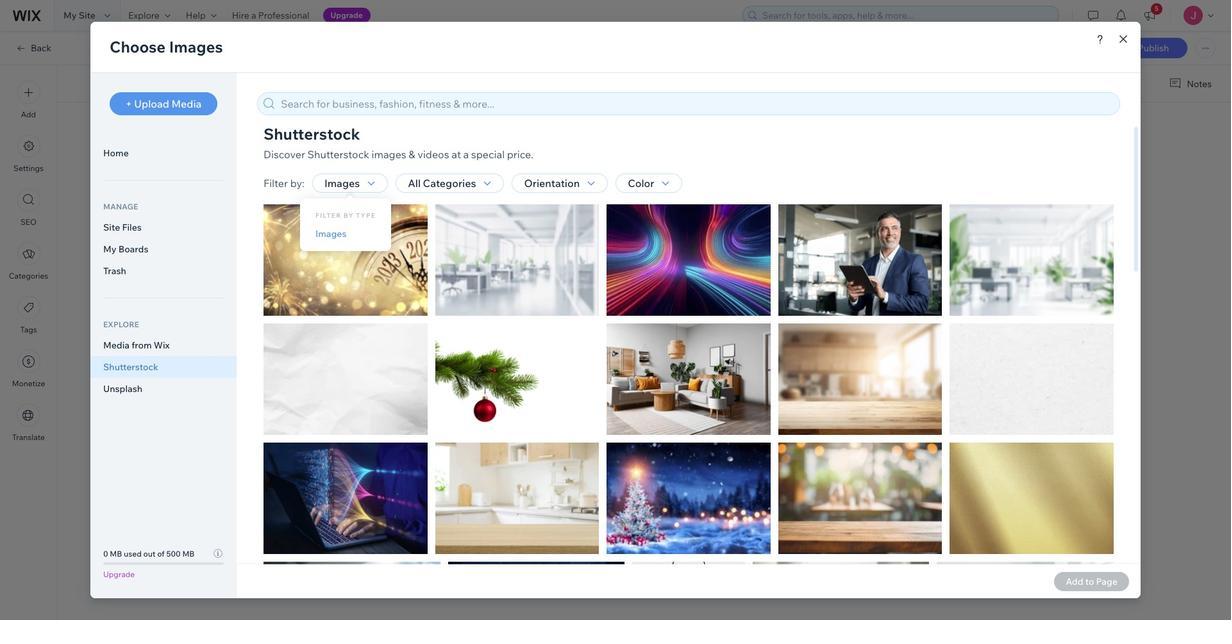 Task type: describe. For each thing, give the bounding box(es) containing it.
site
[[79, 10, 95, 21]]

a
[[251, 10, 256, 21]]

monetize button
[[12, 350, 45, 389]]

help button
[[178, 0, 224, 31]]

translate
[[12, 433, 45, 442]]

categories
[[9, 271, 48, 281]]

5 button
[[1135, 0, 1164, 31]]

help
[[186, 10, 206, 21]]

notes button
[[1164, 75, 1216, 92]]

add button
[[17, 81, 40, 119]]

professional
[[258, 10, 309, 21]]

tags
[[20, 325, 37, 335]]

seo
[[20, 217, 37, 227]]

translate button
[[12, 404, 45, 442]]

my
[[63, 10, 77, 21]]

monetize
[[12, 379, 45, 389]]

Add a Catchy Title text field
[[407, 119, 867, 142]]

notes
[[1187, 78, 1212, 89]]

upgrade
[[331, 10, 363, 20]]

preview button
[[1067, 43, 1100, 54]]

upgrade button
[[323, 8, 370, 23]]

my site
[[63, 10, 95, 21]]

back
[[31, 42, 51, 54]]

paragraph
[[416, 77, 459, 88]]

hire
[[232, 10, 249, 21]]

preview
[[1067, 43, 1100, 54]]

tags button
[[17, 296, 40, 335]]

hire a professional link
[[224, 0, 317, 31]]



Task type: locate. For each thing, give the bounding box(es) containing it.
2 test from the left
[[446, 175, 461, 190]]

test test test test testx
[[407, 175, 503, 190]]

menu containing add
[[0, 73, 57, 450]]

test
[[427, 175, 442, 190], [446, 175, 461, 190], [464, 175, 479, 190]]

settings
[[14, 163, 44, 173]]

settings button
[[14, 135, 44, 173]]

test
[[407, 175, 423, 190]]

Search for tools, apps, help & more... field
[[758, 6, 1055, 24]]

publish button
[[1119, 38, 1187, 58]]

publish
[[1138, 42, 1169, 54]]

back button
[[15, 42, 51, 54]]

seo button
[[17, 188, 40, 227]]

1 horizontal spatial test
[[446, 175, 461, 190]]

3 test from the left
[[464, 175, 479, 190]]

paragraph button
[[413, 74, 472, 92]]

testx
[[483, 175, 503, 190]]

0 horizontal spatial test
[[427, 175, 442, 190]]

categories button
[[9, 242, 48, 281]]

1 test from the left
[[427, 175, 442, 190]]

explore
[[128, 10, 160, 21]]

2 horizontal spatial test
[[464, 175, 479, 190]]

5
[[1155, 4, 1159, 13]]

menu
[[0, 73, 57, 450]]

add
[[21, 110, 36, 119]]

hire a professional
[[232, 10, 309, 21]]



Task type: vqa. For each thing, say whether or not it's contained in the screenshot.
Translate
yes



